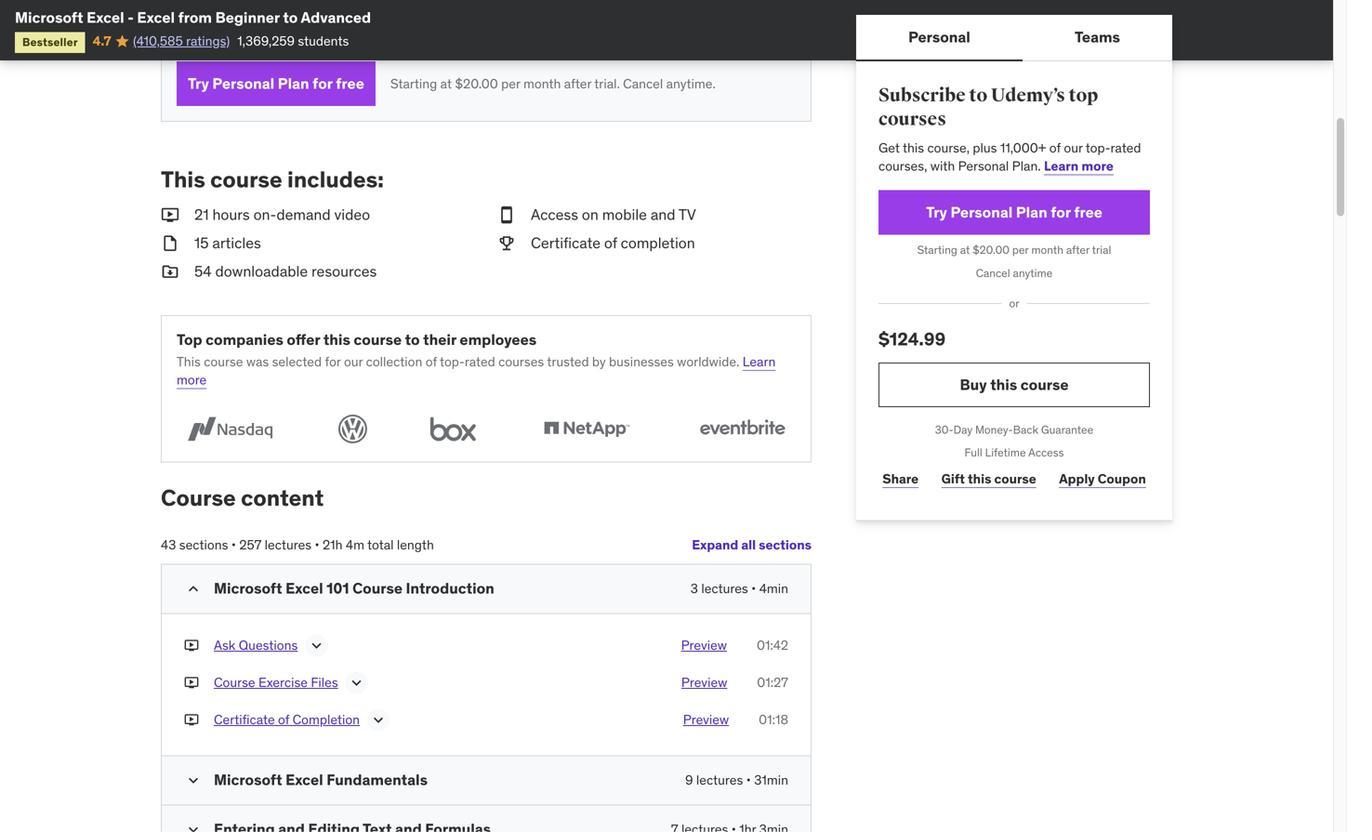 Task type: vqa. For each thing, say whether or not it's contained in the screenshot.
Starting
yes



Task type: locate. For each thing, give the bounding box(es) containing it.
plan
[[278, 74, 309, 93], [1016, 203, 1048, 222]]

microsoft down 257
[[214, 579, 282, 598]]

1,369,259 students
[[237, 32, 349, 49]]

starting inside starting at $20.00 per month after trial cancel anytime
[[918, 243, 958, 257]]

for up the anytime on the right top of page
[[1051, 203, 1071, 222]]

more inside learn more
[[177, 372, 207, 388]]

students
[[298, 32, 349, 49]]

0 vertical spatial access
[[531, 205, 578, 224]]

1 vertical spatial access
[[1029, 446, 1064, 460]]

0 horizontal spatial starting
[[390, 75, 437, 92]]

0 horizontal spatial free
[[336, 74, 364, 93]]

courses,
[[879, 158, 928, 174]]

access down back
[[1029, 446, 1064, 460]]

learn more link down employees
[[177, 353, 776, 388]]

free inside "thrive in your career" element
[[336, 74, 364, 93]]

0 horizontal spatial at
[[441, 75, 452, 92]]

this right buy
[[991, 375, 1018, 394]]

this up 21
[[161, 166, 205, 194]]

1 vertical spatial cancel
[[976, 266, 1011, 280]]

try personal plan for free down '1,369,259'
[[188, 74, 364, 93]]

personal down plus
[[959, 158, 1009, 174]]

this inside button
[[991, 375, 1018, 394]]

1 horizontal spatial show lecture description image
[[348, 674, 366, 692]]

2 horizontal spatial to
[[969, 84, 988, 107]]

1 horizontal spatial starting
[[918, 243, 958, 257]]

resources
[[312, 262, 377, 281]]

gift this course link
[[938, 461, 1041, 498]]

0 horizontal spatial courses
[[499, 353, 544, 370]]

buy this course
[[960, 375, 1069, 394]]

apply coupon
[[1060, 471, 1147, 487]]

try personal plan for free link
[[177, 62, 376, 106], [879, 190, 1150, 235]]

course inside 'link'
[[995, 471, 1037, 487]]

$20.00
[[455, 75, 498, 92], [973, 243, 1010, 257]]

of
[[1050, 139, 1061, 156], [604, 233, 617, 252], [426, 353, 437, 370], [278, 711, 289, 728]]

learn for subscribe to udemy's top courses
[[1044, 158, 1079, 174]]

sections right '43'
[[179, 537, 228, 553]]

0 vertical spatial starting
[[390, 75, 437, 92]]

cancel for anytime.
[[623, 75, 663, 92]]

small image for 21
[[161, 205, 179, 225]]

show lecture description image up files
[[307, 636, 326, 655]]

this down top in the left of the page
[[177, 353, 201, 370]]

learn more link for subscribe to udemy's top courses
[[1044, 158, 1114, 174]]

tv
[[679, 205, 696, 224]]

1 horizontal spatial learn more link
[[1044, 158, 1114, 174]]

1 vertical spatial learn more link
[[177, 353, 776, 388]]

1 vertical spatial $20.00
[[973, 243, 1010, 257]]

lifetime
[[985, 446, 1026, 460]]

0 vertical spatial learn more link
[[1044, 158, 1114, 174]]

free down "students"
[[336, 74, 364, 93]]

trusted
[[547, 353, 589, 370]]

get this course, plus 11,000+ of our top-rated courses, with personal plan.
[[879, 139, 1142, 174]]

cancel inside "thrive in your career" element
[[623, 75, 663, 92]]

0 horizontal spatial try personal plan for free link
[[177, 62, 376, 106]]

coupon
[[1098, 471, 1147, 487]]

course for course content
[[161, 484, 236, 512]]

(410,585
[[133, 32, 183, 49]]

0 vertical spatial plan
[[278, 74, 309, 93]]

length
[[397, 537, 434, 553]]

1 vertical spatial to
[[969, 84, 988, 107]]

sections right all
[[759, 537, 812, 553]]

1 horizontal spatial per
[[1013, 243, 1029, 257]]

1 horizontal spatial cancel
[[976, 266, 1011, 280]]

excel for microsoft excel - excel from beginner to advanced
[[87, 8, 124, 27]]

1 horizontal spatial certificate
[[531, 233, 601, 252]]

more down top in the left of the page
[[177, 372, 207, 388]]

back
[[1013, 423, 1039, 437]]

this inside get this course, plus 11,000+ of our top-rated courses, with personal plan.
[[903, 139, 925, 156]]

cancel right trial.
[[623, 75, 663, 92]]

our right 11,000+
[[1064, 139, 1083, 156]]

this for get
[[903, 139, 925, 156]]

1 vertical spatial more
[[177, 372, 207, 388]]

sections
[[759, 537, 812, 553], [179, 537, 228, 553]]

small image
[[161, 233, 179, 254], [498, 233, 516, 254], [184, 821, 203, 832]]

course up '43'
[[161, 484, 236, 512]]

month left trial.
[[524, 75, 561, 92]]

preview for 01:18
[[683, 711, 729, 728]]

learn for top companies offer this course to their employees
[[743, 353, 776, 370]]

after for trial
[[1067, 243, 1090, 257]]

0 vertical spatial more
[[1082, 158, 1114, 174]]

cancel inside starting at $20.00 per month after trial cancel anytime
[[976, 266, 1011, 280]]

course down the lifetime
[[995, 471, 1037, 487]]

$124.99
[[879, 328, 946, 350]]

certificate
[[531, 233, 601, 252], [214, 711, 275, 728]]

257
[[239, 537, 262, 553]]

• left the "31min" at the bottom right
[[747, 772, 751, 789]]

month up the anytime on the right top of page
[[1032, 243, 1064, 257]]

0 vertical spatial lectures
[[265, 537, 312, 553]]

1 vertical spatial learn more
[[177, 353, 776, 388]]

0 vertical spatial learn more
[[1044, 158, 1114, 174]]

top- down top
[[1086, 139, 1111, 156]]

free up trial
[[1075, 203, 1103, 222]]

course,
[[928, 139, 970, 156]]

0 horizontal spatial learn
[[743, 353, 776, 370]]

this for gift
[[968, 471, 992, 487]]

this for this course was selected for our collection of top-rated courses trusted by businesses worldwide.
[[177, 353, 201, 370]]

1 vertical spatial learn
[[743, 353, 776, 370]]

money-
[[976, 423, 1013, 437]]

0 vertical spatial show lecture description image
[[307, 636, 326, 655]]

course for course exercise files
[[214, 674, 255, 691]]

2 vertical spatial to
[[405, 330, 420, 349]]

1 horizontal spatial courses
[[879, 108, 947, 131]]

lectures right 257
[[265, 537, 312, 553]]

access inside 30-day money-back guarantee full lifetime access
[[1029, 446, 1064, 460]]

this
[[161, 166, 205, 194], [177, 353, 201, 370]]

0 horizontal spatial to
[[283, 8, 298, 27]]

0 horizontal spatial learn more
[[177, 353, 776, 388]]

xsmall image
[[184, 674, 199, 692]]

cancel
[[623, 75, 663, 92], [976, 266, 1011, 280]]

lectures right "9"
[[696, 772, 743, 789]]

try inside "thrive in your career" element
[[188, 74, 209, 93]]

sections inside dropdown button
[[759, 537, 812, 553]]

learn more down employees
[[177, 353, 776, 388]]

introduction
[[406, 579, 495, 598]]

this up courses,
[[903, 139, 925, 156]]

0 horizontal spatial per
[[501, 75, 520, 92]]

completion
[[621, 233, 695, 252]]

lectures
[[265, 537, 312, 553], [702, 580, 748, 597], [696, 772, 743, 789]]

course down ask
[[214, 674, 255, 691]]

1 vertical spatial rated
[[465, 353, 495, 370]]

learn more link right plan.
[[1044, 158, 1114, 174]]

course inside button
[[1021, 375, 1069, 394]]

on
[[582, 205, 599, 224]]

xsmall image
[[184, 636, 199, 655], [184, 711, 199, 729]]

includes:
[[287, 166, 384, 194]]

learn more for top companies offer this course to their employees
[[177, 353, 776, 388]]

try down with
[[926, 203, 948, 222]]

for down top companies offer this course to their employees
[[325, 353, 341, 370]]

from
[[178, 8, 212, 27]]

1 vertical spatial top-
[[440, 353, 465, 370]]

excel down certificate of completion button
[[286, 770, 323, 789]]

4.7
[[93, 32, 111, 49]]

1 horizontal spatial plan
[[1016, 203, 1048, 222]]

starting at $20.00 per month after trial cancel anytime
[[918, 243, 1112, 280]]

course inside button
[[214, 674, 255, 691]]

courses down employees
[[499, 353, 544, 370]]

1 vertical spatial courses
[[499, 353, 544, 370]]

by
[[592, 353, 606, 370]]

1 horizontal spatial rated
[[1111, 139, 1142, 156]]

show lecture description image for course exercise files
[[348, 674, 366, 692]]

learn more right plan.
[[1044, 158, 1114, 174]]

access
[[531, 205, 578, 224], [1029, 446, 1064, 460]]

learn right worldwide.
[[743, 353, 776, 370]]

per
[[501, 75, 520, 92], [1013, 243, 1029, 257]]

try down ratings)
[[188, 74, 209, 93]]

1 vertical spatial xsmall image
[[184, 711, 199, 729]]

courses down subscribe at right
[[879, 108, 947, 131]]

21h 4m
[[323, 537, 365, 553]]

netapp image
[[533, 412, 640, 447]]

0 vertical spatial our
[[1064, 139, 1083, 156]]

1 xsmall image from the top
[[184, 636, 199, 655]]

0 horizontal spatial cancel
[[623, 75, 663, 92]]

after inside "thrive in your career" element
[[564, 75, 592, 92]]

0 vertical spatial certificate
[[531, 233, 601, 252]]

this right gift
[[968, 471, 992, 487]]

our down top companies offer this course to their employees
[[344, 353, 363, 370]]

exercise
[[259, 674, 308, 691]]

0 horizontal spatial show lecture description image
[[307, 636, 326, 655]]

this for this course includes:
[[161, 166, 205, 194]]

small image
[[161, 205, 179, 225], [498, 205, 516, 225], [161, 261, 179, 282], [184, 580, 203, 598], [184, 771, 203, 790]]

try personal plan for free down plan.
[[926, 203, 1103, 222]]

microsoft up bestseller
[[15, 8, 83, 27]]

preview up "9"
[[683, 711, 729, 728]]

0 vertical spatial xsmall image
[[184, 636, 199, 655]]

0 horizontal spatial sections
[[179, 537, 228, 553]]

0 horizontal spatial try personal plan for free
[[188, 74, 364, 93]]

1 vertical spatial per
[[1013, 243, 1029, 257]]

cancel for anytime
[[976, 266, 1011, 280]]

1 vertical spatial try personal plan for free link
[[879, 190, 1150, 235]]

$20.00 inside "thrive in your career" element
[[455, 75, 498, 92]]

0 vertical spatial for
[[313, 74, 333, 93]]

0 horizontal spatial our
[[344, 353, 363, 370]]

access left on
[[531, 205, 578, 224]]

0 horizontal spatial plan
[[278, 74, 309, 93]]

01:42
[[757, 637, 789, 654]]

excel up the 4.7
[[87, 8, 124, 27]]

try personal plan for free
[[188, 74, 364, 93], [926, 203, 1103, 222]]

1,369,259
[[237, 32, 295, 49]]

more right plan.
[[1082, 158, 1114, 174]]

lectures right 3
[[702, 580, 748, 597]]

0 horizontal spatial month
[[524, 75, 561, 92]]

• for 3 lectures • 4min
[[752, 580, 756, 597]]

try personal plan for free link down plan.
[[879, 190, 1150, 235]]

0 vertical spatial this
[[161, 166, 205, 194]]

1 vertical spatial this
[[177, 353, 201, 370]]

0 vertical spatial top-
[[1086, 139, 1111, 156]]

$20.00 inside starting at $20.00 per month after trial cancel anytime
[[973, 243, 1010, 257]]

for down "students"
[[313, 74, 333, 93]]

after inside starting at $20.00 per month after trial cancel anytime
[[1067, 243, 1090, 257]]

of down access on mobile and tv
[[604, 233, 617, 252]]

at inside starting at $20.00 per month after trial cancel anytime
[[960, 243, 970, 257]]

0 vertical spatial cancel
[[623, 75, 663, 92]]

0 vertical spatial after
[[564, 75, 592, 92]]

plan down 1,369,259 students
[[278, 74, 309, 93]]

per inside starting at $20.00 per month after trial cancel anytime
[[1013, 243, 1029, 257]]

xsmall image for ask questions
[[184, 636, 199, 655]]

to left their
[[405, 330, 420, 349]]

1 vertical spatial month
[[1032, 243, 1064, 257]]

1 vertical spatial show lecture description image
[[348, 674, 366, 692]]

preview left 01:27
[[682, 674, 728, 691]]

1 horizontal spatial access
[[1029, 446, 1064, 460]]

1 horizontal spatial free
[[1075, 203, 1103, 222]]

1 horizontal spatial top-
[[1086, 139, 1111, 156]]

tab list
[[857, 15, 1173, 61]]

starting
[[390, 75, 437, 92], [918, 243, 958, 257]]

certificate down on
[[531, 233, 601, 252]]

per for trial
[[1013, 243, 1029, 257]]

1 horizontal spatial our
[[1064, 139, 1083, 156]]

15
[[194, 233, 209, 252]]

course
[[210, 166, 282, 194], [354, 330, 402, 349], [204, 353, 243, 370], [1021, 375, 1069, 394], [995, 471, 1037, 487]]

2 vertical spatial for
[[325, 353, 341, 370]]

0 vertical spatial month
[[524, 75, 561, 92]]

•
[[231, 537, 236, 553], [315, 537, 320, 553], [752, 580, 756, 597], [747, 772, 751, 789]]

01:18
[[759, 711, 789, 728]]

preview for 01:27
[[682, 674, 728, 691]]

personal up starting at $20.00 per month after trial cancel anytime
[[951, 203, 1013, 222]]

0 vertical spatial try personal plan for free
[[188, 74, 364, 93]]

certificate inside button
[[214, 711, 275, 728]]

plan inside "thrive in your career" element
[[278, 74, 309, 93]]

preview
[[681, 637, 727, 654], [682, 674, 728, 691], [683, 711, 729, 728]]

2 vertical spatial microsoft
[[214, 770, 282, 789]]

xsmall image down xsmall image
[[184, 711, 199, 729]]

learn right plan.
[[1044, 158, 1079, 174]]

personal up subscribe at right
[[909, 27, 971, 46]]

excel left 101
[[286, 579, 323, 598]]

course up hours
[[210, 166, 282, 194]]

after left trial
[[1067, 243, 1090, 257]]

9
[[685, 772, 693, 789]]

at
[[441, 75, 452, 92], [960, 243, 970, 257]]

xsmall image left ask
[[184, 636, 199, 655]]

downloadable
[[215, 262, 308, 281]]

this course includes:
[[161, 166, 384, 194]]

1 vertical spatial plan
[[1016, 203, 1048, 222]]

expand
[[692, 537, 739, 553]]

30-day money-back guarantee full lifetime access
[[935, 423, 1094, 460]]

plan down plan.
[[1016, 203, 1048, 222]]

microsoft for microsoft excel 101 course introduction
[[214, 579, 282, 598]]

1 vertical spatial lectures
[[702, 580, 748, 597]]

to left udemy's
[[969, 84, 988, 107]]

course down companies
[[204, 353, 243, 370]]

1 horizontal spatial $20.00
[[973, 243, 1010, 257]]

per inside "thrive in your career" element
[[501, 75, 520, 92]]

total
[[367, 537, 394, 553]]

learn inside learn more
[[743, 353, 776, 370]]

try personal plan for free link down '1,369,259'
[[177, 62, 376, 106]]

15 articles
[[194, 233, 261, 252]]

• left 257
[[231, 537, 236, 553]]

expand all sections button
[[692, 527, 812, 564]]

0 vertical spatial learn
[[1044, 158, 1079, 174]]

after left trial.
[[564, 75, 592, 92]]

1 vertical spatial certificate
[[214, 711, 275, 728]]

personal down '1,369,259'
[[212, 74, 275, 93]]

1 horizontal spatial try
[[926, 203, 948, 222]]

after
[[564, 75, 592, 92], [1067, 243, 1090, 257]]

0 vertical spatial try personal plan for free link
[[177, 62, 376, 106]]

cancel up the or
[[976, 266, 1011, 280]]

0 vertical spatial per
[[501, 75, 520, 92]]

show lecture description image right files
[[348, 674, 366, 692]]

this inside 'link'
[[968, 471, 992, 487]]

this for buy
[[991, 375, 1018, 394]]

preview down 3
[[681, 637, 727, 654]]

mobile
[[602, 205, 647, 224]]

0 vertical spatial courses
[[879, 108, 947, 131]]

to inside subscribe to udemy's top courses
[[969, 84, 988, 107]]

month inside "thrive in your career" element
[[524, 75, 561, 92]]

101
[[327, 579, 349, 598]]

1 horizontal spatial after
[[1067, 243, 1090, 257]]

learn more link for top companies offer this course to their employees
[[177, 353, 776, 388]]

• left 4min
[[752, 580, 756, 597]]

0 horizontal spatial try
[[188, 74, 209, 93]]

30-
[[935, 423, 954, 437]]

month inside starting at $20.00 per month after trial cancel anytime
[[1032, 243, 1064, 257]]

1 vertical spatial free
[[1075, 203, 1103, 222]]

(410,585 ratings)
[[133, 32, 230, 49]]

at inside "thrive in your career" element
[[441, 75, 452, 92]]

of down course exercise files button
[[278, 711, 289, 728]]

1 vertical spatial starting
[[918, 243, 958, 257]]

1 horizontal spatial sections
[[759, 537, 812, 553]]

microsoft down certificate of completion button
[[214, 770, 282, 789]]

personal
[[909, 27, 971, 46], [212, 74, 275, 93], [959, 158, 1009, 174], [951, 203, 1013, 222]]

0 horizontal spatial learn more link
[[177, 353, 776, 388]]

1 vertical spatial our
[[344, 353, 363, 370]]

access on mobile and tv
[[531, 205, 696, 224]]

course up back
[[1021, 375, 1069, 394]]

2 horizontal spatial small image
[[498, 233, 516, 254]]

• for 9 lectures • 31min
[[747, 772, 751, 789]]

top- down their
[[440, 353, 465, 370]]

2 xsmall image from the top
[[184, 711, 199, 729]]

starting inside "thrive in your career" element
[[390, 75, 437, 92]]

1 vertical spatial after
[[1067, 243, 1090, 257]]

starting for starting at $20.00 per month after trial cancel anytime
[[918, 243, 958, 257]]

to up 1,369,259 students
[[283, 8, 298, 27]]

1 vertical spatial preview
[[682, 674, 728, 691]]

certificate down course exercise files button
[[214, 711, 275, 728]]

0 vertical spatial to
[[283, 8, 298, 27]]

xsmall image for certificate of completion
[[184, 711, 199, 729]]

show lecture description image
[[307, 636, 326, 655], [348, 674, 366, 692]]

our
[[1064, 139, 1083, 156], [344, 353, 363, 370]]

or
[[1010, 296, 1020, 311]]

0 vertical spatial course
[[161, 484, 236, 512]]

31min
[[754, 772, 789, 789]]

2 vertical spatial lectures
[[696, 772, 743, 789]]

excel for microsoft excel fundamentals
[[286, 770, 323, 789]]

course right 101
[[353, 579, 403, 598]]

of right 11,000+
[[1050, 139, 1061, 156]]



Task type: describe. For each thing, give the bounding box(es) containing it.
free for right try personal plan for free link
[[1075, 203, 1103, 222]]

subscribe
[[879, 84, 966, 107]]

with
[[931, 158, 955, 174]]

businesses
[[609, 353, 674, 370]]

54
[[194, 262, 212, 281]]

01:27
[[757, 674, 789, 691]]

21 hours on-demand video
[[194, 205, 370, 224]]

show lecture description image
[[369, 711, 388, 729]]

share
[[883, 471, 919, 487]]

top
[[177, 330, 202, 349]]

anytime.
[[666, 75, 716, 92]]

full
[[965, 446, 983, 460]]

1 vertical spatial try personal plan for free
[[926, 203, 1103, 222]]

video
[[334, 205, 370, 224]]

try personal plan for free inside "thrive in your career" element
[[188, 74, 364, 93]]

course up collection
[[354, 330, 402, 349]]

trial
[[1092, 243, 1112, 257]]

their
[[423, 330, 457, 349]]

small image for access
[[498, 205, 516, 225]]

and
[[651, 205, 676, 224]]

54 downloadable resources
[[194, 262, 377, 281]]

show lecture description image for ask questions
[[307, 636, 326, 655]]

try personal plan for free link inside "thrive in your career" element
[[177, 62, 376, 106]]

0 vertical spatial microsoft
[[15, 8, 83, 27]]

of down their
[[426, 353, 437, 370]]

small image for 54
[[161, 261, 179, 282]]

completion
[[293, 711, 360, 728]]

questions
[[239, 637, 298, 654]]

box image
[[422, 412, 485, 447]]

certificate of completion button
[[214, 711, 360, 733]]

for inside "thrive in your career" element
[[313, 74, 333, 93]]

4min
[[760, 580, 789, 597]]

course exercise files
[[214, 674, 338, 691]]

ratings)
[[186, 32, 230, 49]]

udemy's
[[991, 84, 1066, 107]]

buy
[[960, 375, 987, 394]]

nasdaq image
[[177, 412, 284, 447]]

more for top companies offer this course to their employees
[[177, 372, 207, 388]]

on-
[[254, 205, 277, 224]]

• left the 21h 4m
[[315, 537, 320, 553]]

apply coupon button
[[1056, 461, 1150, 498]]

1 horizontal spatial to
[[405, 330, 420, 349]]

day
[[954, 423, 973, 437]]

starting at $20.00 per month after trial. cancel anytime.
[[390, 75, 716, 92]]

gift this course
[[942, 471, 1037, 487]]

employees
[[460, 330, 537, 349]]

free for try personal plan for free link within "thrive in your career" element
[[336, 74, 364, 93]]

• for 43 sections • 257 lectures • 21h 4m total length
[[231, 537, 236, 553]]

worldwide.
[[677, 353, 740, 370]]

43 sections • 257 lectures • 21h 4m total length
[[161, 537, 434, 553]]

9 lectures • 31min
[[685, 772, 789, 789]]

43
[[161, 537, 176, 553]]

11,000+
[[1001, 139, 1047, 156]]

1 vertical spatial for
[[1051, 203, 1071, 222]]

apply
[[1060, 471, 1095, 487]]

1 vertical spatial course
[[353, 579, 403, 598]]

this right offer
[[323, 330, 350, 349]]

microsoft excel fundamentals
[[214, 770, 428, 789]]

lectures for 101
[[702, 580, 748, 597]]

share button
[[879, 461, 923, 498]]

$20.00 for starting at $20.00 per month after trial. cancel anytime.
[[455, 75, 498, 92]]

top- inside get this course, plus 11,000+ of our top-rated courses, with personal plan.
[[1086, 139, 1111, 156]]

month for trial
[[1032, 243, 1064, 257]]

-
[[128, 8, 134, 27]]

personal inside button
[[909, 27, 971, 46]]

volkswagen image
[[332, 412, 373, 447]]

this course was selected for our collection of top-rated courses trusted by businesses worldwide.
[[177, 353, 740, 370]]

beginner
[[215, 8, 280, 27]]

buy this course button
[[879, 363, 1150, 407]]

plus
[[973, 139, 997, 156]]

personal inside get this course, plus 11,000+ of our top-rated courses, with personal plan.
[[959, 158, 1009, 174]]

rated inside get this course, plus 11,000+ of our top-rated courses, with personal plan.
[[1111, 139, 1142, 156]]

course exercise files button
[[214, 674, 338, 696]]

ask questions button
[[214, 636, 298, 659]]

plan.
[[1012, 158, 1041, 174]]

0 vertical spatial preview
[[681, 637, 727, 654]]

microsoft for microsoft excel fundamentals
[[214, 770, 282, 789]]

thrive in your career element
[[161, 0, 812, 122]]

3 lectures • 4min
[[691, 580, 789, 597]]

of inside get this course, plus 11,000+ of our top-rated courses, with personal plan.
[[1050, 139, 1061, 156]]

lectures for fundamentals
[[696, 772, 743, 789]]

small image for 15
[[161, 233, 179, 254]]

0 horizontal spatial access
[[531, 205, 578, 224]]

course content
[[161, 484, 324, 512]]

top companies offer this course to their employees
[[177, 330, 537, 349]]

0 horizontal spatial rated
[[465, 353, 495, 370]]

trial.
[[595, 75, 620, 92]]

companies
[[206, 330, 284, 349]]

personal inside "thrive in your career" element
[[212, 74, 275, 93]]

teams
[[1075, 27, 1121, 46]]

teams button
[[1023, 15, 1173, 60]]

ask
[[214, 637, 236, 654]]

of inside button
[[278, 711, 289, 728]]

3
[[691, 580, 698, 597]]

after for trial.
[[564, 75, 592, 92]]

tab list containing personal
[[857, 15, 1173, 61]]

month for trial.
[[524, 75, 561, 92]]

learn more for subscribe to udemy's top courses
[[1044, 158, 1114, 174]]

excel up (410,585
[[137, 8, 175, 27]]

per for trial.
[[501, 75, 520, 92]]

eventbrite image
[[689, 412, 796, 447]]

0 horizontal spatial top-
[[440, 353, 465, 370]]

$20.00 for starting at $20.00 per month after trial cancel anytime
[[973, 243, 1010, 257]]

selected
[[272, 353, 322, 370]]

at for starting at $20.00 per month after trial. cancel anytime.
[[441, 75, 452, 92]]

bestseller
[[22, 35, 78, 49]]

starting for starting at $20.00 per month after trial. cancel anytime.
[[390, 75, 437, 92]]

certificate of completion
[[214, 711, 360, 728]]

1 horizontal spatial small image
[[184, 821, 203, 832]]

courses inside subscribe to udemy's top courses
[[879, 108, 947, 131]]

small image for certificate
[[498, 233, 516, 254]]

content
[[241, 484, 324, 512]]

our inside get this course, plus 11,000+ of our top-rated courses, with personal plan.
[[1064, 139, 1083, 156]]

offer
[[287, 330, 320, 349]]

expand all sections
[[692, 537, 812, 553]]

personal button
[[857, 15, 1023, 60]]

subscribe to udemy's top courses
[[879, 84, 1099, 131]]

collection
[[366, 353, 423, 370]]

anytime
[[1013, 266, 1053, 280]]

certificate for certificate of completion
[[531, 233, 601, 252]]

excel for microsoft excel 101 course introduction
[[286, 579, 323, 598]]

microsoft excel 101 course introduction
[[214, 579, 495, 598]]

1 horizontal spatial try personal plan for free link
[[879, 190, 1150, 235]]

guarantee
[[1041, 423, 1094, 437]]

ask questions
[[214, 637, 298, 654]]

all
[[742, 537, 756, 553]]

get
[[879, 139, 900, 156]]

microsoft excel - excel from beginner to advanced
[[15, 8, 371, 27]]

hours
[[212, 205, 250, 224]]

at for starting at $20.00 per month after trial cancel anytime
[[960, 243, 970, 257]]

certificate for certificate of completion
[[214, 711, 275, 728]]

advanced
[[301, 8, 371, 27]]

fundamentals
[[327, 770, 428, 789]]

more for subscribe to udemy's top courses
[[1082, 158, 1114, 174]]



